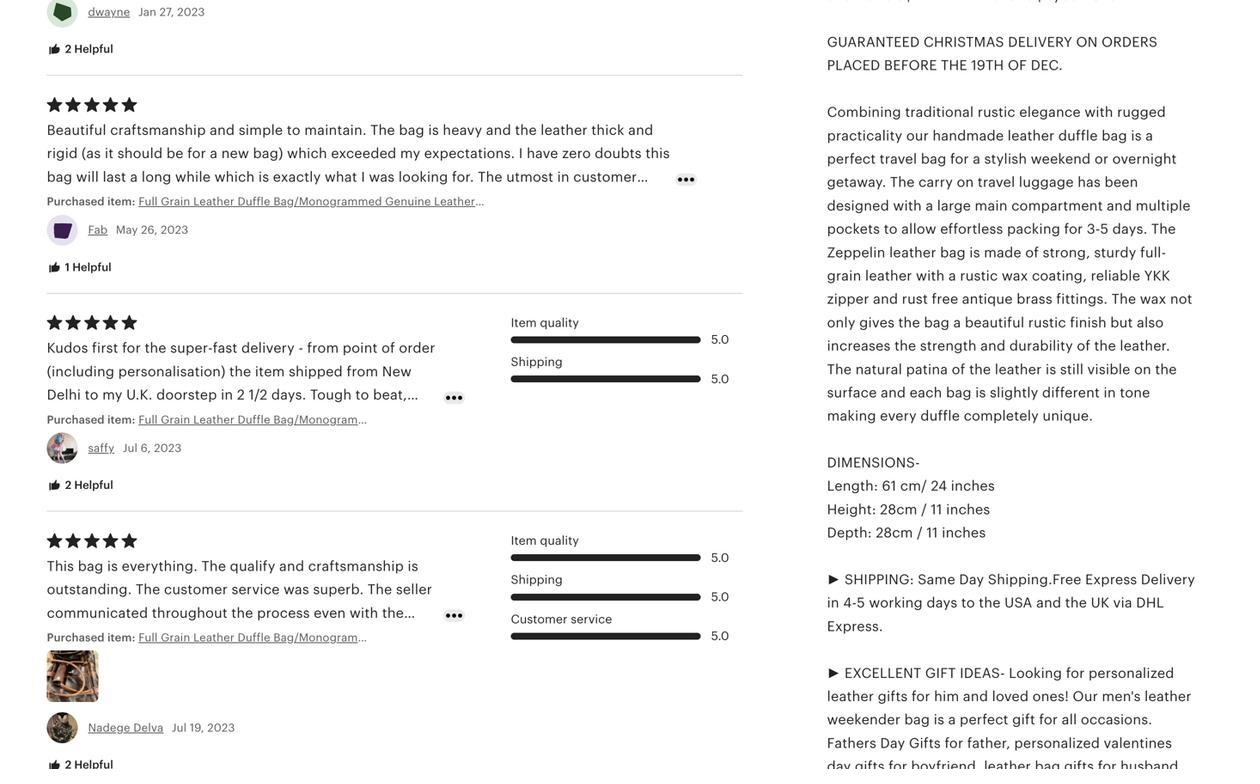 Task type: describe. For each thing, give the bounding box(es) containing it.
the down 'leather.'
[[1155, 362, 1177, 377]]

► excellent gift ideas- looking for personalized leather gifts for him and loved ones! our men's leather weekender bag is a perfect gift for all occasions. fathers day gifts for father, personalized valentines day gifts for boyfriend, leather bag gifts for hus
[[827, 665, 1192, 769]]

bag up gifts
[[904, 712, 930, 728]]

only inside combining traditional rustic elegance with rugged practicality our handmade leather duffle bag is a perfect travel bag for a stylish weekend or overnight getaway. the carry on travel luggage has been designed with a large main compartment and multiple pockets to allow effortless packing for 3-5 days. the zeppelin leather bag is made of strong, sturdy full- grain leather with a rustic wax coating, reliable ykk zipper and rust free antique brass fittings. the wax not only gives the bag a beautiful rustic finish but also increases the strength and durability of the leather. the natural patina of the leather is still visible on the surface and each bag is slightly different in tone making every duffle completely unique.
[[827, 315, 856, 330]]

2 quality from the top
[[540, 534, 579, 547]]

before
[[884, 58, 937, 73]]

with left rugged at top right
[[1085, 105, 1113, 120]]

expectations.
[[424, 146, 515, 161]]

day inside ► excellent gift ideas- looking for personalized leather gifts for him and loved ones! our men's leather weekender bag is a perfect gift for all occasions. fathers day gifts for father, personalized valentines day gifts for boyfriend, leather bag gifts for hus
[[880, 735, 905, 751]]

bag)
[[253, 146, 283, 161]]

for left boyfriend,
[[889, 759, 907, 769]]

the down what
[[326, 193, 347, 208]]

bag up my
[[399, 122, 424, 138]]

the up patina
[[894, 338, 916, 354]]

a right last
[[130, 169, 138, 185]]

leather up rust at the top of the page
[[865, 268, 912, 284]]

only inside the beautiful craftsmanship and simple to maintain. the bag is heavy and the leather thick and rigid (as it should be for a new bag) which exceeded my expectations. i have zero doubts this bag will last a long while which is exactly what i was looking for.    the utmost in customer service as well. the follow up throughout the delivery (within a week!!) and after were incredibly professional and the kind one only experiences with high-end brands these days. very impressive purchase and service at a bargain price, truly.
[[319, 216, 348, 231]]

perfect inside ► excellent gift ideas- looking for personalized leather gifts for him and loved ones! our men's leather weekender bag is a perfect gift for all occasions. fathers day gifts for father, personalized valentines day gifts for boyfriend, leather bag gifts for hus
[[960, 712, 1009, 728]]

free
[[932, 291, 958, 307]]

zipper
[[827, 291, 869, 307]]

2 for second 2 helpful button from the top of the page
[[65, 479, 71, 491]]

after
[[550, 193, 582, 208]]

bag up or
[[1102, 128, 1127, 143]]

as
[[99, 193, 113, 208]]

every
[[880, 408, 917, 424]]

slightly
[[990, 385, 1038, 400]]

traditional
[[905, 105, 974, 120]]

days
[[927, 595, 957, 611]]

placed
[[827, 58, 880, 73]]

nadege delva jul 19, 2023
[[88, 721, 235, 734]]

our
[[906, 128, 929, 143]]

him
[[934, 689, 959, 704]]

may
[[116, 224, 138, 236]]

the down strength
[[969, 362, 991, 377]]

1 helpful
[[62, 261, 111, 273]]

usa
[[1004, 595, 1032, 611]]

1 item quality from the top
[[511, 316, 579, 329]]

height:
[[827, 502, 876, 517]]

0 vertical spatial i
[[519, 146, 523, 161]]

natural
[[855, 362, 902, 377]]

high-
[[470, 216, 504, 231]]

new
[[221, 146, 249, 161]]

very
[[47, 239, 77, 255]]

a down the "for."
[[458, 193, 466, 208]]

for down valentines at right bottom
[[1098, 759, 1117, 769]]

the up week!!)
[[478, 169, 503, 185]]

brands
[[534, 216, 580, 231]]

1 horizontal spatial travel
[[978, 175, 1015, 190]]

the down rust at the top of the page
[[898, 315, 920, 330]]

is down rugged at top right
[[1131, 128, 1142, 143]]

length:
[[827, 478, 878, 494]]

the up have
[[515, 122, 537, 138]]

fab
[[88, 224, 108, 236]]

26,
[[141, 224, 158, 236]]

luggage
[[1019, 175, 1074, 190]]

well.
[[117, 193, 148, 208]]

the
[[941, 58, 967, 73]]

bag down gift
[[1035, 759, 1060, 769]]

1 shipping from the top
[[511, 355, 563, 369]]

► for ► shipping: same day shipping.free express delivery in 4-5 working days to the usa and the uk via dhl express.
[[827, 572, 841, 587]]

antique
[[962, 291, 1013, 307]]

the left uk
[[1065, 595, 1087, 611]]

ykk
[[1144, 268, 1170, 284]]

dhl
[[1136, 595, 1164, 611]]

and up this
[[628, 122, 653, 138]]

with up allow
[[893, 198, 922, 213]]

and right heavy
[[486, 122, 511, 138]]

bag down rigid
[[47, 169, 72, 185]]

has
[[1078, 175, 1101, 190]]

gift
[[925, 665, 956, 681]]

and down beautiful
[[980, 338, 1006, 354]]

24
[[931, 478, 947, 494]]

completely
[[964, 408, 1039, 424]]

all
[[1062, 712, 1077, 728]]

the down up
[[232, 216, 254, 231]]

a up strength
[[953, 315, 961, 330]]

purchased item: for saffy
[[47, 413, 139, 426]]

for up our
[[1066, 665, 1085, 681]]

excellent
[[845, 665, 921, 681]]

4 5.0 from the top
[[711, 590, 729, 604]]

fab link
[[88, 224, 108, 236]]

bag up carry
[[921, 151, 946, 167]]

bag down free at right top
[[924, 315, 950, 330]]

cm/
[[900, 478, 927, 494]]

2023 for fab may 26, 2023
[[161, 224, 188, 236]]

a down handmade
[[973, 151, 981, 167]]

fittings.
[[1056, 291, 1108, 307]]

large
[[937, 198, 971, 213]]

day
[[827, 759, 851, 769]]

was
[[369, 169, 395, 185]]

1 vertical spatial 11
[[927, 525, 938, 541]]

and up every
[[881, 385, 906, 400]]

view details of this review photo by nadege delva image
[[47, 651, 98, 702]]

a down carry
[[926, 198, 933, 213]]

the up the visible
[[1094, 338, 1116, 354]]

gifts down all
[[1064, 759, 1094, 769]]

is left heavy
[[428, 122, 439, 138]]

2 for second 2 helpful button from the bottom
[[65, 43, 71, 55]]

rugged
[[1117, 105, 1166, 120]]

1 horizontal spatial wax
[[1140, 291, 1166, 307]]

beautiful
[[47, 122, 106, 138]]

a up overnight
[[1145, 128, 1153, 143]]

gift
[[1012, 712, 1035, 728]]

customer service
[[511, 612, 612, 626]]

saffy link
[[88, 442, 114, 454]]

weekend
[[1031, 151, 1091, 167]]

with inside the beautiful craftsmanship and simple to maintain. the bag is heavy and the leather thick and rigid (as it should be for a new bag) which exceeded my expectations. i have zero doubts this bag will last a long while which is exactly what i was looking for.    the utmost in customer service as well. the follow up throughout the delivery (within a week!!) and after were incredibly professional and the kind one only experiences with high-end brands these days. very impressive purchase and service at a bargain price, truly.
[[437, 216, 466, 231]]

1 vertical spatial personalized
[[1014, 735, 1100, 751]]

exactly
[[273, 169, 321, 185]]

for left 3-
[[1064, 221, 1083, 237]]

overnight
[[1112, 151, 1177, 167]]

1 vertical spatial which
[[214, 169, 255, 185]]

a left new
[[210, 146, 218, 161]]

the left carry
[[890, 175, 915, 190]]

item: for jul
[[107, 413, 135, 426]]

1 vertical spatial 28cm
[[876, 525, 913, 541]]

tone
[[1120, 385, 1150, 400]]

0 vertical spatial helpful
[[74, 43, 113, 55]]

elegance
[[1019, 105, 1081, 120]]

craftsmanship
[[110, 122, 206, 138]]

2 item from the top
[[511, 534, 537, 547]]

5 inside ► shipping: same day shipping.free express delivery in 4-5 working days to the usa and the uk via dhl express.
[[857, 595, 865, 611]]

to inside combining traditional rustic elegance with rugged practicality our handmade leather duffle bag is a perfect travel bag for a stylish weekend or overnight getaway. the carry on travel luggage has been designed with a large main compartment and multiple pockets to allow effortless packing for 3-5 days. the zeppelin leather bag is made of strong, sturdy full- grain leather with a rustic wax coating, reliable ykk zipper and rust free antique brass fittings. the wax not only gives the bag a beautiful rustic finish but also increases the strength and durability of the leather. the natural patina of the leather is still visible on the surface and each bag is slightly different in tone making every duffle completely unique.
[[884, 221, 898, 237]]

packing
[[1007, 221, 1060, 237]]

helpful for fab may 26, 2023
[[72, 261, 111, 273]]

sturdy
[[1094, 245, 1136, 260]]

2 5.0 from the top
[[711, 372, 729, 386]]

long
[[142, 169, 171, 185]]

purchased for saffy jul 6, 2023
[[47, 413, 105, 426]]

while
[[175, 169, 211, 185]]

0 vertical spatial inches
[[951, 478, 995, 494]]

at
[[303, 239, 316, 255]]

delivery
[[1008, 34, 1072, 50]]

the left usa
[[979, 595, 1001, 611]]

5 inside combining traditional rustic elegance with rugged practicality our handmade leather duffle bag is a perfect travel bag for a stylish weekend or overnight getaway. the carry on travel luggage has been designed with a large main compartment and multiple pockets to allow effortless packing for 3-5 days. the zeppelin leather bag is made of strong, sturdy full- grain leather with a rustic wax coating, reliable ykk zipper and rust free antique brass fittings. the wax not only gives the bag a beautiful rustic finish but also increases the strength and durability of the leather. the natural patina of the leather is still visible on the surface and each bag is slightly different in tone making every duffle completely unique.
[[1100, 221, 1109, 237]]

and down follow
[[203, 216, 228, 231]]

for up boyfriend,
[[945, 735, 963, 751]]

to inside the beautiful craftsmanship and simple to maintain. the bag is heavy and the leather thick and rigid (as it should be for a new bag) which exceeded my expectations. i have zero doubts this bag will last a long while which is exactly what i was looking for.    the utmost in customer service as well. the follow up throughout the delivery (within a week!!) and after were incredibly professional and the kind one only experiences with high-end brands these days. very impressive purchase and service at a bargain price, truly.
[[287, 122, 301, 138]]

the up surface
[[827, 362, 852, 377]]

bag right each
[[946, 385, 972, 400]]

leather inside the beautiful craftsmanship and simple to maintain. the bag is heavy and the leather thick and rigid (as it should be for a new bag) which exceeded my expectations. i have zero doubts this bag will last a long while which is exactly what i was looking for.    the utmost in customer service as well. the follow up throughout the delivery (within a week!!) and after were incredibly professional and the kind one only experiences with high-end brands these days. very impressive purchase and service at a bargain price, truly.
[[541, 122, 588, 138]]

father,
[[967, 735, 1010, 751]]

end
[[504, 216, 530, 231]]

leather up "weekender"
[[827, 689, 874, 704]]

on
[[1076, 34, 1098, 50]]

the up professional
[[152, 193, 177, 208]]

is inside ► excellent gift ideas- looking for personalized leather gifts for him and loved ones! our men's leather weekender bag is a perfect gift for all occasions. fathers day gifts for father, personalized valentines day gifts for boyfriend, leather bag gifts for hus
[[934, 712, 944, 728]]

main
[[975, 198, 1008, 213]]

1 vertical spatial /
[[917, 525, 923, 541]]

or
[[1095, 151, 1109, 167]]

depth:
[[827, 525, 872, 541]]

1 horizontal spatial jul
[[172, 721, 187, 734]]

rigid
[[47, 146, 78, 161]]

1 horizontal spatial on
[[1134, 362, 1151, 377]]

gives
[[859, 315, 895, 330]]

2 item quality from the top
[[511, 534, 579, 547]]

orders
[[1102, 34, 1158, 50]]

4-
[[843, 595, 857, 611]]

days. inside the beautiful craftsmanship and simple to maintain. the bag is heavy and the leather thick and rigid (as it should be for a new bag) which exceeded my expectations. i have zero doubts this bag will last a long while which is exactly what i was looking for.    the utmost in customer service as well. the follow up throughout the delivery (within a week!!) and after were incredibly professional and the kind one only experiences with high-end brands these days. very impressive purchase and service at a bargain price, truly.
[[624, 216, 659, 231]]

strength
[[920, 338, 977, 354]]

bag down "effortless"
[[940, 245, 966, 260]]

1 vertical spatial rustic
[[960, 268, 998, 284]]

a up free at right top
[[949, 268, 956, 284]]

helpful for saffy jul 6, 2023
[[74, 479, 113, 491]]

day inside ► shipping: same day shipping.free express delivery in 4-5 working days to the usa and the uk via dhl express.
[[959, 572, 984, 587]]

2 vertical spatial of
[[952, 362, 965, 377]]

2023 for saffy jul 6, 2023
[[154, 442, 182, 454]]

the up exceeded
[[370, 122, 395, 138]]

professional
[[118, 216, 199, 231]]

19,
[[190, 721, 204, 734]]

each
[[910, 385, 942, 400]]

for inside the beautiful craftsmanship and simple to maintain. the bag is heavy and the leather thick and rigid (as it should be for a new bag) which exceeded my expectations. i have zero doubts this bag will last a long while which is exactly what i was looking for.    the utmost in customer service as well. the follow up throughout the delivery (within a week!!) and after were incredibly professional and the kind one only experiences with high-end brands these days. very impressive purchase and service at a bargain price, truly.
[[187, 146, 206, 161]]

in inside ► shipping: same day shipping.free express delivery in 4-5 working days to the usa and the uk via dhl express.
[[827, 595, 839, 611]]

will
[[76, 169, 99, 185]]

experiences
[[352, 216, 433, 231]]

is down bag)
[[258, 169, 269, 185]]



Task type: vqa. For each thing, say whether or not it's contained in the screenshot.
expectations.
yes



Task type: locate. For each thing, give the bounding box(es) containing it.
1 vertical spatial 2 helpful button
[[34, 470, 126, 501]]

1 vertical spatial helpful
[[72, 261, 111, 273]]

helpful
[[74, 43, 113, 55], [72, 261, 111, 273], [74, 479, 113, 491]]

weekender
[[827, 712, 901, 728]]

2 vertical spatial purchased item:
[[47, 631, 139, 644]]

0 vertical spatial service
[[47, 193, 95, 208]]

to
[[287, 122, 301, 138], [884, 221, 898, 237], [961, 595, 975, 611]]

getaway.
[[827, 175, 886, 190]]

1 horizontal spatial duffle
[[1058, 128, 1098, 143]]

occasions.
[[1081, 712, 1152, 728]]

1 horizontal spatial i
[[519, 146, 523, 161]]

also
[[1137, 315, 1164, 330]]

guaranteed
[[827, 34, 920, 50]]

2 vertical spatial purchased
[[47, 631, 105, 644]]

jul left '6,'
[[123, 442, 138, 454]]

► for ► excellent gift ideas- looking for personalized leather gifts for him and loved ones! our men's leather weekender bag is a perfect gift for all occasions. fathers day gifts for father, personalized valentines day gifts for boyfriend, leather bag gifts for hus
[[827, 665, 841, 681]]

0 horizontal spatial which
[[214, 169, 255, 185]]

patina
[[906, 362, 948, 377]]

0 vertical spatial item:
[[107, 195, 135, 208]]

1 horizontal spatial only
[[827, 315, 856, 330]]

personalized down all
[[1014, 735, 1100, 751]]

helpful down saffy
[[74, 479, 113, 491]]

fab may 26, 2023
[[88, 224, 188, 236]]

0 vertical spatial personalized
[[1089, 665, 1174, 681]]

0 horizontal spatial 5
[[857, 595, 865, 611]]

2 vertical spatial service
[[571, 612, 612, 626]]

and inside ► shipping: same day shipping.free express delivery in 4-5 working days to the usa and the uk via dhl express.
[[1036, 595, 1061, 611]]

0 vertical spatial purchased item:
[[47, 195, 139, 208]]

dwayne link
[[88, 6, 130, 18]]

for right be
[[187, 146, 206, 161]]

2 helpful button down dwayne link
[[34, 34, 126, 65]]

27,
[[159, 6, 174, 18]]

beautiful
[[965, 315, 1024, 330]]

1 horizontal spatial 5
[[1100, 221, 1109, 237]]

dimensions-
[[827, 455, 920, 470]]

inches
[[951, 478, 995, 494], [946, 502, 990, 517], [942, 525, 986, 541]]

purchased item: up saffy
[[47, 413, 139, 426]]

pockets
[[827, 221, 880, 237]]

brass
[[1017, 291, 1052, 307]]

leather right men's
[[1145, 689, 1192, 704]]

0 vertical spatial perfect
[[827, 151, 876, 167]]

heavy
[[443, 122, 482, 138]]

1 horizontal spatial to
[[884, 221, 898, 237]]

1 horizontal spatial perfect
[[960, 712, 1009, 728]]

0 horizontal spatial wax
[[1002, 268, 1028, 284]]

to right simple
[[287, 122, 301, 138]]

0 vertical spatial 2 helpful button
[[34, 34, 126, 65]]

2 helpful button
[[34, 34, 126, 65], [34, 470, 126, 501]]

quality
[[540, 316, 579, 329], [540, 534, 579, 547]]

is left still
[[1046, 362, 1056, 377]]

purchased up view details of this review photo by nadege delva
[[47, 631, 105, 644]]

days. right these
[[624, 216, 659, 231]]

3 purchased item: from the top
[[47, 631, 139, 644]]

0 vertical spatial on
[[957, 175, 974, 190]]

0 horizontal spatial travel
[[880, 151, 917, 167]]

2023 for dwayne jan 27, 2023
[[177, 6, 205, 18]]

leather up zero
[[541, 122, 588, 138]]

1 vertical spatial jul
[[172, 721, 187, 734]]

customer
[[511, 612, 568, 626]]

1 vertical spatial ►
[[827, 665, 841, 681]]

leather.
[[1120, 338, 1170, 354]]

1 vertical spatial purchased
[[47, 413, 105, 426]]

duffle up weekend
[[1058, 128, 1098, 143]]

and down "shipping.free"
[[1036, 595, 1061, 611]]

for
[[187, 146, 206, 161], [950, 151, 969, 167], [1064, 221, 1083, 237], [1066, 665, 1085, 681], [912, 689, 930, 704], [1039, 712, 1058, 728], [945, 735, 963, 751], [889, 759, 907, 769], [1098, 759, 1117, 769]]

2 vertical spatial in
[[827, 595, 839, 611]]

the down multiple
[[1151, 221, 1176, 237]]

same
[[918, 572, 955, 587]]

service up incredibly
[[47, 193, 95, 208]]

0 vertical spatial wax
[[1002, 268, 1028, 284]]

only down zipper
[[827, 315, 856, 330]]

wax up also
[[1140, 291, 1166, 307]]

0 vertical spatial /
[[921, 502, 927, 517]]

0 horizontal spatial perfect
[[827, 151, 876, 167]]

0 horizontal spatial service
[[47, 193, 95, 208]]

and up gives
[[873, 291, 898, 307]]

looking
[[398, 169, 448, 185]]

1 vertical spatial item:
[[107, 413, 135, 426]]

1 vertical spatial travel
[[978, 175, 1015, 190]]

0 vertical spatial only
[[319, 216, 348, 231]]

1 horizontal spatial in
[[827, 595, 839, 611]]

and down been
[[1107, 198, 1132, 213]]

0 vertical spatial which
[[287, 146, 327, 161]]

0 vertical spatial travel
[[880, 151, 917, 167]]

my
[[400, 146, 420, 161]]

leather down allow
[[889, 245, 936, 260]]

purchased up incredibly
[[47, 195, 105, 208]]

1 vertical spatial only
[[827, 315, 856, 330]]

1 vertical spatial in
[[1104, 385, 1116, 400]]

personalized up men's
[[1089, 665, 1174, 681]]

2 helpful button down saffy
[[34, 470, 126, 501]]

1 vertical spatial perfect
[[960, 712, 1009, 728]]

2023 right 19,
[[207, 721, 235, 734]]

0 vertical spatial item
[[511, 316, 537, 329]]

impressive
[[80, 239, 152, 255]]

perfect
[[827, 151, 876, 167], [960, 712, 1009, 728]]

zeppelin
[[827, 245, 886, 260]]

1 vertical spatial day
[[880, 735, 905, 751]]

up
[[225, 193, 242, 208]]

2 helpful for second 2 helpful button from the top of the page
[[62, 479, 113, 491]]

0 horizontal spatial in
[[557, 169, 570, 185]]

1 2 helpful from the top
[[62, 43, 113, 55]]

1 vertical spatial inches
[[946, 502, 990, 517]]

thick
[[591, 122, 624, 138]]

in up after
[[557, 169, 570, 185]]

working
[[869, 595, 923, 611]]

1 vertical spatial i
[[361, 169, 365, 185]]

express.
[[827, 619, 883, 634]]

2 purchased from the top
[[47, 413, 105, 426]]

2 horizontal spatial to
[[961, 595, 975, 611]]

1 vertical spatial 5
[[857, 595, 865, 611]]

duffle down each
[[920, 408, 960, 424]]

purchased item: for fab
[[47, 195, 139, 208]]

2 vertical spatial to
[[961, 595, 975, 611]]

ones!
[[1032, 689, 1069, 704]]

(within
[[408, 193, 454, 208]]

0 vertical spatial 11
[[931, 502, 942, 517]]

perfect inside combining traditional rustic elegance with rugged practicality our handmade leather duffle bag is a perfect travel bag for a stylish weekend or overnight getaway. the carry on travel luggage has been designed with a large main compartment and multiple pockets to allow effortless packing for 3-5 days. the zeppelin leather bag is made of strong, sturdy full- grain leather with a rustic wax coating, reliable ykk zipper and rust free antique brass fittings. the wax not only gives the bag a beautiful rustic finish but also increases the strength and durability of the leather. the natural patina of the leather is still visible on the surface and each bag is slightly different in tone making every duffle completely unique.
[[827, 151, 876, 167]]

rustic up antique
[[960, 268, 998, 284]]

0 horizontal spatial i
[[361, 169, 365, 185]]

valentines
[[1104, 735, 1172, 751]]

2023 right 27,
[[177, 6, 205, 18]]

0 horizontal spatial on
[[957, 175, 974, 190]]

2023
[[177, 6, 205, 18], [161, 224, 188, 236], [154, 442, 182, 454], [207, 721, 235, 734]]

2 horizontal spatial service
[[571, 612, 612, 626]]

and down the "utmost"
[[521, 193, 546, 208]]

the up but
[[1112, 291, 1136, 307]]

delivery
[[1141, 572, 1195, 587]]

1 vertical spatial item quality
[[511, 534, 579, 547]]

service right customer
[[571, 612, 612, 626]]

5 5.0 from the top
[[711, 629, 729, 643]]

full-
[[1140, 245, 1166, 260]]

0 vertical spatial quality
[[540, 316, 579, 329]]

rustic up durability on the top right of the page
[[1028, 315, 1066, 330]]

purchased for fab may 26, 2023
[[47, 195, 105, 208]]

2 2 helpful button from the top
[[34, 470, 126, 501]]

0 vertical spatial 28cm
[[880, 502, 917, 517]]

1 vertical spatial 2 helpful
[[62, 479, 113, 491]]

truly.
[[428, 239, 462, 255]]

2 vertical spatial item:
[[107, 631, 135, 644]]

2 horizontal spatial of
[[1077, 338, 1090, 354]]

1 vertical spatial of
[[1077, 338, 1090, 354]]

1 vertical spatial item
[[511, 534, 537, 547]]

only
[[319, 216, 348, 231], [827, 315, 856, 330]]

0 horizontal spatial days.
[[624, 216, 659, 231]]

durability
[[1009, 338, 1073, 354]]

gifts down fathers
[[855, 759, 885, 769]]

been
[[1105, 175, 1138, 190]]

2 item: from the top
[[107, 413, 135, 426]]

were
[[585, 193, 618, 208]]

shipping:
[[845, 572, 914, 587]]

shipping.free
[[988, 572, 1081, 587]]

rust
[[902, 291, 928, 307]]

leather up slightly
[[995, 362, 1042, 377]]

a right at
[[320, 239, 327, 255]]

0 vertical spatial jul
[[123, 442, 138, 454]]

day right same
[[959, 572, 984, 587]]

1 5.0 from the top
[[711, 333, 729, 346]]

on down 'leather.'
[[1134, 362, 1151, 377]]

2 vertical spatial rustic
[[1028, 315, 1066, 330]]

1 purchased from the top
[[47, 195, 105, 208]]

is up completely
[[975, 385, 986, 400]]

0 vertical spatial shipping
[[511, 355, 563, 369]]

leather down elegance
[[1008, 128, 1055, 143]]

with up truly. in the top of the page
[[437, 216, 466, 231]]

2023 right '6,'
[[154, 442, 182, 454]]

3-
[[1087, 221, 1100, 237]]

1 horizontal spatial which
[[287, 146, 327, 161]]

1 ► from the top
[[827, 572, 841, 587]]

1 2 from the top
[[65, 43, 71, 55]]

a inside ► excellent gift ideas- looking for personalized leather gifts for him and loved ones! our men's leather weekender bag is a perfect gift for all occasions. fathers day gifts for father, personalized valentines day gifts for boyfriend, leather bag gifts for hus
[[948, 712, 956, 728]]

0 vertical spatial day
[[959, 572, 984, 587]]

0 horizontal spatial only
[[319, 216, 348, 231]]

i left have
[[519, 146, 523, 161]]

via
[[1113, 595, 1132, 611]]

2
[[65, 43, 71, 55], [65, 479, 71, 491]]

5 up the sturdy
[[1100, 221, 1109, 237]]

strong,
[[1043, 245, 1090, 260]]

a down him
[[948, 712, 956, 728]]

0 horizontal spatial jul
[[123, 442, 138, 454]]

for down handmade
[[950, 151, 969, 167]]

helpful down dwayne link
[[74, 43, 113, 55]]

1 vertical spatial duffle
[[920, 408, 960, 424]]

delva
[[133, 721, 164, 734]]

on up large at the right top
[[957, 175, 974, 190]]

delivery
[[351, 193, 405, 208]]

0 vertical spatial ►
[[827, 572, 841, 587]]

have
[[527, 146, 558, 161]]

(as
[[82, 146, 101, 161]]

0 vertical spatial of
[[1025, 245, 1039, 260]]

0 vertical spatial in
[[557, 169, 570, 185]]

2 shipping from the top
[[511, 573, 563, 587]]

► shipping: same day shipping.free express delivery in 4-5 working days to the usa and the uk via dhl express.
[[827, 572, 1195, 634]]

1 vertical spatial service
[[251, 239, 299, 255]]

0 vertical spatial 5
[[1100, 221, 1109, 237]]

helpful inside button
[[72, 261, 111, 273]]

3 purchased from the top
[[47, 631, 105, 644]]

allow
[[901, 221, 936, 237]]

and inside ► excellent gift ideas- looking for personalized leather gifts for him and loved ones! our men's leather weekender bag is a perfect gift for all occasions. fathers day gifts for father, personalized valentines day gifts for boyfriend, leather bag gifts for hus
[[963, 689, 988, 704]]

service down "kind"
[[251, 239, 299, 255]]

1 helpful button
[[34, 252, 124, 283]]

for left him
[[912, 689, 930, 704]]

but
[[1110, 315, 1133, 330]]

zero
[[562, 146, 591, 161]]

leather down father,
[[984, 759, 1031, 769]]

1 vertical spatial on
[[1134, 362, 1151, 377]]

0 vertical spatial purchased
[[47, 195, 105, 208]]

2 vertical spatial inches
[[942, 525, 986, 541]]

0 vertical spatial item quality
[[511, 316, 579, 329]]

gifts down excellent
[[878, 689, 908, 704]]

kind
[[258, 216, 286, 231]]

item: for may
[[107, 195, 135, 208]]

boyfriend,
[[911, 759, 980, 769]]

0 vertical spatial rustic
[[978, 105, 1016, 120]]

compartment
[[1011, 198, 1103, 213]]

1 horizontal spatial service
[[251, 239, 299, 255]]

purchased item: down will
[[47, 195, 139, 208]]

2 ► from the top
[[827, 665, 841, 681]]

dwayne
[[88, 6, 130, 18]]

days. inside combining traditional rustic elegance with rugged practicality our handmade leather duffle bag is a perfect travel bag for a stylish weekend or overnight getaway. the carry on travel luggage has been designed with a large main compartment and multiple pockets to allow effortless packing for 3-5 days. the zeppelin leather bag is made of strong, sturdy full- grain leather with a rustic wax coating, reliable ykk zipper and rust free antique brass fittings. the wax not only gives the bag a beautiful rustic finish but also increases the strength and durability of the leather. the natural patina of the leather is still visible on the surface and each bag is slightly different in tone making every duffle completely unique.
[[1112, 221, 1148, 237]]

in inside the beautiful craftsmanship and simple to maintain. the bag is heavy and the leather thick and rigid (as it should be for a new bag) which exceeded my expectations. i have zero doubts this bag will last a long while which is exactly what i was looking for.    the utmost in customer service as well. the follow up throughout the delivery (within a week!!) and after were incredibly professional and the kind one only experiences with high-end brands these days. very impressive purchase and service at a bargain price, truly.
[[557, 169, 570, 185]]

bag
[[399, 122, 424, 138], [1102, 128, 1127, 143], [921, 151, 946, 167], [47, 169, 72, 185], [940, 245, 966, 260], [924, 315, 950, 330], [946, 385, 972, 400], [904, 712, 930, 728], [1035, 759, 1060, 769]]

2 2 helpful from the top
[[62, 479, 113, 491]]

travel
[[880, 151, 917, 167], [978, 175, 1015, 190]]

1 horizontal spatial day
[[959, 572, 984, 587]]

perfect up getaway.
[[827, 151, 876, 167]]

of down the finish
[[1077, 338, 1090, 354]]

handmade
[[933, 128, 1004, 143]]

3 item: from the top
[[107, 631, 135, 644]]

days. up the sturdy
[[1112, 221, 1148, 237]]

in down the visible
[[1104, 385, 1116, 400]]

our
[[1073, 689, 1098, 704]]

2 vertical spatial helpful
[[74, 479, 113, 491]]

1 2 helpful button from the top
[[34, 34, 126, 65]]

making
[[827, 408, 876, 424]]

0 vertical spatial 2
[[65, 43, 71, 55]]

/
[[921, 502, 927, 517], [917, 525, 923, 541]]

2023 up purchase
[[161, 224, 188, 236]]

1 horizontal spatial of
[[1025, 245, 1039, 260]]

3 5.0 from the top
[[711, 551, 729, 564]]

in inside combining traditional rustic elegance with rugged practicality our handmade leather duffle bag is a perfect travel bag for a stylish weekend or overnight getaway. the carry on travel luggage has been designed with a large main compartment and multiple pockets to allow effortless packing for 3-5 days. the zeppelin leather bag is made of strong, sturdy full- grain leather with a rustic wax coating, reliable ykk zipper and rust free antique brass fittings. the wax not only gives the bag a beautiful rustic finish but also increases the strength and durability of the leather. the natural patina of the leather is still visible on the surface and each bag is slightly different in tone making every duffle completely unique.
[[1104, 385, 1116, 400]]

bargain
[[331, 239, 382, 255]]

is down "effortless"
[[969, 245, 980, 260]]

item quality
[[511, 316, 579, 329], [511, 534, 579, 547]]

with up free at right top
[[916, 268, 945, 284]]

1 horizontal spatial days.
[[1112, 221, 1148, 237]]

different
[[1042, 385, 1100, 400]]

1 item: from the top
[[107, 195, 135, 208]]

and down up
[[222, 239, 247, 255]]

and up new
[[210, 122, 235, 138]]

jul left 19,
[[172, 721, 187, 734]]

0 horizontal spatial to
[[287, 122, 301, 138]]

in left 4-
[[827, 595, 839, 611]]

uk
[[1091, 595, 1109, 611]]

combining
[[827, 105, 901, 120]]

is down him
[[934, 712, 944, 728]]

saffy jul 6, 2023
[[88, 442, 182, 454]]

1 quality from the top
[[540, 316, 579, 329]]

which up exactly
[[287, 146, 327, 161]]

to inside ► shipping: same day shipping.free express delivery in 4-5 working days to the usa and the uk via dhl express.
[[961, 595, 975, 611]]

which down new
[[214, 169, 255, 185]]

► left excellent
[[827, 665, 841, 681]]

► inside ► shipping: same day shipping.free express delivery in 4-5 working days to the usa and the uk via dhl express.
[[827, 572, 841, 587]]

2 helpful for second 2 helpful button from the bottom
[[62, 43, 113, 55]]

2 purchased item: from the top
[[47, 413, 139, 426]]

only right one in the top of the page
[[319, 216, 348, 231]]

it
[[105, 146, 114, 161]]

0 horizontal spatial duffle
[[920, 408, 960, 424]]

1 item from the top
[[511, 316, 537, 329]]

for left all
[[1039, 712, 1058, 728]]

1 vertical spatial purchased item:
[[47, 413, 139, 426]]

28cm down 61 at the bottom of the page
[[880, 502, 917, 517]]

1 vertical spatial 2
[[65, 479, 71, 491]]

finish
[[1070, 315, 1107, 330]]

1 purchased item: from the top
[[47, 195, 139, 208]]

► inside ► excellent gift ideas- looking for personalized leather gifts for him and loved ones! our men's leather weekender bag is a perfect gift for all occasions. fathers day gifts for father, personalized valentines day gifts for boyfriend, leather bag gifts for hus
[[827, 665, 841, 681]]

duffle
[[1058, 128, 1098, 143], [920, 408, 960, 424]]

of down strength
[[952, 362, 965, 377]]

last
[[103, 169, 126, 185]]

2 2 from the top
[[65, 479, 71, 491]]



